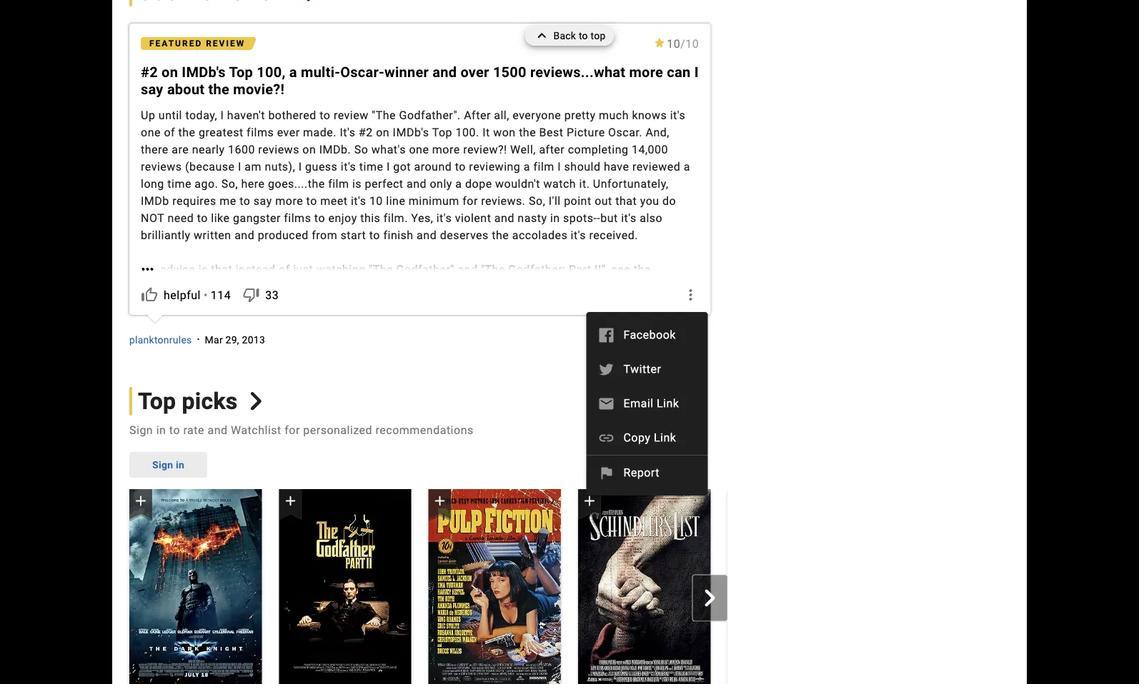 Task type: describe. For each thing, give the bounding box(es) containing it.
nearly
[[192, 143, 225, 156]]

100,
[[257, 64, 286, 80]]

watching
[[316, 263, 366, 276]]

and inside #2 on imdb's top 100, a multi-oscar-winner and over 1500 reviews...what more can i say about the movie?!
[[433, 64, 457, 80]]

a inside #2 on imdb's top 100, a multi-oscar-winner and over 1500 reviews...what more can i say about the movie?!
[[289, 64, 297, 80]]

scenes
[[471, 280, 509, 293]]

is helpful image
[[141, 287, 158, 304]]

from
[[312, 228, 337, 242]]

it's
[[340, 125, 355, 139]]

5 group from the left
[[578, 489, 711, 685]]

add to watchlist image
[[728, 489, 751, 522]]

3 group from the left
[[279, 489, 411, 685]]

twitter image
[[598, 361, 615, 379]]

star inline image
[[654, 38, 665, 48]]

0 horizontal spatial review
[[206, 39, 245, 49]]

to up dope
[[455, 160, 466, 173]]

1 horizontal spatial that
[[512, 280, 534, 293]]

for inside the my advice is that instead of just watching "the godfather" and "the godfather: part ii", see the combined version they created for television--with additional scenes that made it a very rich experience.
[[310, 280, 325, 293]]

nuts),
[[265, 160, 295, 173]]

i up watch
[[558, 160, 561, 173]]

television-
[[329, 280, 384, 293]]

brilliantly
[[141, 228, 191, 242]]

1 group from the left
[[112, 489, 860, 685]]

line
[[386, 194, 406, 208]]

more options image
[[682, 287, 699, 304]]

schindler's list image
[[578, 490, 711, 685]]

to left the rate
[[169, 423, 180, 437]]

of inside up until today, i haven't bothered to review "the godfather". after all, everyone pretty much knows it's one of the greatest films ever made. it's #2 on imdb's top 100. it won the best picture oscar. and, there are nearly 1600 reviews on imdb. so what's one more review?! well, after completing 14,000 reviews (because i am nuts), i guess it's time i got around to reviewing a film i should have reviewed a long time ago. so, here goes....the film is perfect and only a dope wouldn't watch it. unfortunately, imdb requires me to say more to meet it's 10 line minimum for reviews. so, i'll point out that you do not need to like gangster films to enjoy this film. yes, it's violent and nasty in spots--but it's also brilliantly written and produced from start to finish and deserves the accolades it's received.
[[164, 125, 175, 139]]

the inside #2 on imdb's top 100, a multi-oscar-winner and over 1500 reviews...what more can i say about the movie?!
[[208, 81, 230, 98]]

version
[[197, 280, 237, 293]]

33
[[265, 288, 279, 302]]

meet
[[320, 194, 348, 208]]

for inside up until today, i haven't bothered to review "the godfather". after all, everyone pretty much knows it's one of the greatest films ever made. it's #2 on imdb's top 100. it won the best picture oscar. and, there are nearly 1600 reviews on imdb. so what's one more review?! well, after completing 14,000 reviews (because i am nuts), i guess it's time i got around to reviewing a film i should have reviewed a long time ago. so, here goes....the film is perfect and only a dope wouldn't watch it. unfortunately, imdb requires me to say more to meet it's 10 line minimum for reviews. so, i'll point out that you do not need to like gangster films to enjoy this film. yes, it's violent and nasty in spots--but it's also brilliantly written and produced from start to finish and deserves the accolades it's received.
[[463, 194, 478, 208]]

say inside up until today, i haven't bothered to review "the godfather". after all, everyone pretty much knows it's one of the greatest films ever made. it's #2 on imdb's top 100. it won the best picture oscar. and, there are nearly 1600 reviews on imdb. so what's one more review?! well, after completing 14,000 reviews (because i am nuts), i guess it's time i got around to reviewing a film i should have reviewed a long time ago. so, here goes....the film is perfect and only a dope wouldn't watch it. unfortunately, imdb requires me to say more to meet it's 10 line minimum for reviews. so, i'll point out that you do not need to like gangster films to enjoy this film. yes, it's violent and nasty in spots--but it's also brilliantly written and produced from start to finish and deserves the accolades it's received.
[[254, 194, 272, 208]]

until
[[159, 108, 182, 122]]

like
[[211, 211, 230, 225]]

to up from
[[314, 211, 325, 225]]

#2 inside #2 on imdb's top 100, a multi-oscar-winner and over 1500 reviews...what more can i say about the movie?!
[[141, 64, 158, 80]]

10 inside up until today, i haven't bothered to review "the godfather". after all, everyone pretty much knows it's one of the greatest films ever made. it's #2 on imdb's top 100. it won the best picture oscar. and, there are nearly 1600 reviews on imdb. so what's one more review?! well, after completing 14,000 reviews (because i am nuts), i guess it's time i got around to reviewing a film i should have reviewed a long time ago. so, here goes....the film is perfect and only a dope wouldn't watch it. unfortunately, imdb requires me to say more to meet it's 10 line minimum for reviews. so, i'll point out that you do not need to like gangster films to enjoy this film. yes, it's violent and nasty in spots--but it's also brilliantly written and produced from start to finish and deserves the accolades it's received.
[[369, 194, 383, 208]]

recommendations
[[376, 423, 474, 437]]

0 vertical spatial so,
[[221, 177, 238, 190]]

2 group from the left
[[129, 489, 262, 685]]

received.
[[589, 228, 638, 242]]

1600
[[228, 143, 255, 156]]

imdb.
[[319, 143, 351, 156]]

greatest
[[199, 125, 243, 139]]

i'll
[[549, 194, 561, 208]]

i left am
[[238, 160, 241, 173]]

goes....the
[[268, 177, 325, 190]]

it's right 'but'
[[621, 211, 637, 225]]

the down reviews. on the left top of page
[[492, 228, 509, 242]]

oscar-
[[340, 64, 385, 80]]

made
[[537, 280, 567, 293]]

link for email link
[[657, 397, 679, 411]]

it.
[[579, 177, 590, 190]]

email image
[[598, 396, 615, 413]]

add image for schindler's list image
[[581, 493, 598, 510]]

it's down minimum
[[437, 211, 452, 225]]

to left meet
[[306, 194, 317, 208]]

helpful • 114
[[164, 288, 231, 302]]

and down yes,
[[417, 228, 437, 242]]

1 vertical spatial so,
[[529, 194, 546, 208]]

to right me at the top left of page
[[240, 194, 250, 208]]

bothered
[[268, 108, 316, 122]]

forrest gump image
[[728, 490, 860, 685]]

0 horizontal spatial film
[[328, 177, 349, 190]]

1 horizontal spatial film
[[533, 160, 554, 173]]

14,000
[[632, 143, 668, 156]]

reviews...what
[[530, 64, 626, 80]]

pretty
[[564, 108, 596, 122]]

is not helpful image
[[242, 287, 260, 304]]

got
[[393, 160, 411, 173]]

pulp fiction image
[[429, 490, 561, 685]]

unfortunately,
[[593, 177, 669, 190]]

up until today, i haven't bothered to review "the godfather". after all, everyone pretty much knows it's one of the greatest films ever made. it's #2 on imdb's top 100. it won the best picture oscar. and, there are nearly 1600 reviews on imdb. so what's one more review?! well, after completing 14,000 reviews (because i am nuts), i guess it's time i got around to reviewing a film i should have reviewed a long time ago. so, here goes....the film is perfect and only a dope wouldn't watch it. unfortunately, imdb requires me to say more to meet it's 10 line minimum for reviews. so, i'll point out that you do not need to like gangster films to enjoy this film. yes, it's violent and nasty in spots--but it's also brilliantly written and produced from start to finish and deserves the accolades it's received.
[[141, 108, 690, 242]]

only
[[430, 177, 452, 190]]

1 horizontal spatial more
[[432, 143, 460, 156]]

chevron right inline image inside top picks link
[[247, 392, 265, 411]]

me
[[220, 194, 236, 208]]

deserves
[[440, 228, 489, 242]]

back to top
[[553, 30, 606, 41]]

they
[[240, 280, 263, 293]]

dope
[[465, 177, 492, 190]]

featured review
[[149, 39, 245, 49]]

watchlist
[[231, 423, 281, 437]]

6 group from the left
[[728, 489, 860, 685]]

to down this
[[369, 228, 380, 242]]

top
[[591, 30, 606, 41]]

review?!
[[463, 143, 507, 156]]

should
[[564, 160, 601, 173]]

/
[[681, 37, 686, 50]]

1500
[[493, 64, 527, 80]]

knows
[[632, 108, 667, 122]]

2 horizontal spatial on
[[376, 125, 390, 139]]

it's down "spots-"
[[571, 228, 586, 242]]

godfather:
[[508, 263, 566, 276]]

oscar.
[[608, 125, 643, 139]]

imdb's inside #2 on imdb's top 100, a multi-oscar-winner and over 1500 reviews...what more can i say about the movie?!
[[182, 64, 226, 80]]

is inside the my advice is that instead of just watching "the godfather" and "the godfather: part ii", see the combined version they created for television--with additional scenes that made it a very rich experience.
[[198, 263, 208, 276]]

•
[[204, 288, 208, 302]]

0 horizontal spatial more
[[275, 194, 303, 208]]

multi-
[[301, 64, 340, 80]]

(because
[[185, 160, 235, 173]]

100.
[[456, 125, 479, 139]]

see
[[611, 263, 631, 276]]

email link
[[623, 397, 679, 411]]

combined
[[141, 280, 194, 293]]

flag image
[[598, 465, 615, 482]]

nasty
[[518, 211, 547, 225]]

0 horizontal spatial films
[[247, 125, 274, 139]]

and down gangster
[[235, 228, 255, 242]]

imdb's inside up until today, i haven't bothered to review "the godfather". after all, everyone pretty much knows it's one of the greatest films ever made. it's #2 on imdb's top 100. it won the best picture oscar. and, there are nearly 1600 reviews on imdb. so what's one more review?! well, after completing 14,000 reviews (because i am nuts), i guess it's time i got around to reviewing a film i should have reviewed a long time ago. so, here goes....the film is perfect and only a dope wouldn't watch it. unfortunately, imdb requires me to say more to meet it's 10 line minimum for reviews. so, i'll point out that you do not need to like gangster films to enjoy this film. yes, it's violent and nasty in spots--but it's also brilliantly written and produced from start to finish and deserves the accolades it's received.
[[393, 125, 429, 139]]

1 horizontal spatial 10
[[667, 37, 681, 50]]

add image for 'the godfather part ii' "image"
[[282, 493, 299, 510]]

1 vertical spatial time
[[167, 177, 191, 190]]

over
[[461, 64, 489, 80]]

very
[[590, 280, 613, 293]]

and inside the my advice is that instead of just watching "the godfather" and "the godfather: part ii", see the combined version they created for television--with additional scenes that made it a very rich experience.
[[458, 263, 478, 276]]

email link link
[[586, 387, 708, 421]]

my advice is that instead of just watching "the godfather" and "the godfather: part ii", see the combined version they created for television--with additional scenes that made it a very rich experience.
[[141, 263, 651, 311]]

finish
[[383, 228, 414, 242]]

need
[[168, 211, 194, 225]]

report
[[623, 466, 660, 480]]

top picks
[[138, 388, 238, 415]]

up
[[141, 108, 155, 122]]

it's down the so at the top left of the page
[[341, 160, 356, 173]]

back
[[553, 30, 576, 41]]

i up greatest
[[221, 108, 224, 122]]

1 vertical spatial chevron right inline image
[[701, 590, 719, 607]]

requires
[[172, 194, 216, 208]]

"the for watching
[[369, 263, 393, 276]]

around
[[414, 160, 452, 173]]

0 horizontal spatial one
[[141, 125, 161, 139]]

my
[[141, 263, 157, 276]]

in for sign in
[[176, 459, 185, 471]]

spots-
[[563, 211, 597, 225]]

copy link
[[623, 431, 676, 445]]

picture
[[567, 125, 605, 139]]

1 horizontal spatial on
[[303, 143, 316, 156]]

in inside up until today, i haven't bothered to review "the godfather". after all, everyone pretty much knows it's one of the greatest films ever made. it's #2 on imdb's top 100. it won the best picture oscar. and, there are nearly 1600 reviews on imdb. so what's one more review?! well, after completing 14,000 reviews (because i am nuts), i guess it's time i got around to reviewing a film i should have reviewed a long time ago. so, here goes....the film is perfect and only a dope wouldn't watch it. unfortunately, imdb requires me to say more to meet it's 10 line minimum for reviews. so, i'll point out that you do not need to like gangster films to enjoy this film. yes, it's violent and nasty in spots--but it's also brilliantly written and produced from start to finish and deserves the accolades it's received.
[[550, 211, 560, 225]]

2 horizontal spatial 10
[[686, 37, 699, 50]]

instead
[[236, 263, 276, 276]]

and down reviews. on the left top of page
[[494, 211, 515, 225]]

see more image
[[136, 261, 159, 278]]

top inside top picks link
[[138, 388, 176, 415]]

reviewed
[[632, 160, 681, 173]]

and,
[[646, 125, 670, 139]]

it
[[570, 280, 577, 293]]

with
[[388, 280, 410, 293]]

rate
[[183, 423, 204, 437]]

2 vertical spatial for
[[285, 423, 300, 437]]

have
[[604, 160, 629, 173]]

ever
[[277, 125, 300, 139]]



Task type: locate. For each thing, give the bounding box(es) containing it.
a right the reviewed
[[684, 160, 690, 173]]

1 horizontal spatial films
[[284, 211, 311, 225]]

sign in to rate and watchlist for personalized recommendations
[[129, 423, 474, 437]]

that inside up until today, i haven't bothered to review "the godfather". after all, everyone pretty much knows it's one of the greatest films ever made. it's #2 on imdb's top 100. it won the best picture oscar. and, there are nearly 1600 reviews on imdb. so what's one more review?! well, after completing 14,000 reviews (because i am nuts), i guess it's time i got around to reviewing a film i should have reviewed a long time ago. so, here goes....the film is perfect and only a dope wouldn't watch it. unfortunately, imdb requires me to say more to meet it's 10 line minimum for reviews. so, i'll point out that you do not need to like gangster films to enjoy this film. yes, it's violent and nasty in spots--but it's also brilliantly written and produced from start to finish and deserves the accolades it's received.
[[616, 194, 637, 208]]

facebook image
[[598, 327, 615, 344]]

films up produced
[[284, 211, 311, 225]]

here
[[241, 177, 265, 190]]

copy
[[623, 431, 651, 445]]

2 add image from the left
[[282, 493, 299, 510]]

more up around
[[432, 143, 460, 156]]

time up requires
[[167, 177, 191, 190]]

to up made.
[[320, 108, 331, 122]]

0 horizontal spatial is
[[198, 263, 208, 276]]

personalized
[[303, 423, 372, 437]]

link for copy link
[[654, 431, 676, 445]]

1 vertical spatial films
[[284, 211, 311, 225]]

1 vertical spatial top
[[432, 125, 452, 139]]

-
[[597, 211, 601, 225], [384, 280, 388, 293]]

review
[[206, 39, 245, 49], [334, 108, 369, 122]]

0 vertical spatial #2
[[141, 64, 158, 80]]

sign for sign in
[[152, 459, 173, 471]]

more
[[629, 64, 663, 80], [432, 143, 460, 156], [275, 194, 303, 208]]

the right the see
[[634, 263, 651, 276]]

1 horizontal spatial say
[[254, 194, 272, 208]]

featured
[[149, 39, 202, 49]]

in down the rate
[[176, 459, 185, 471]]

expand less image
[[533, 26, 553, 46]]

that down unfortunately,
[[616, 194, 637, 208]]

a inside the my advice is that instead of just watching "the godfather" and "the godfather: part ii", see the combined version they created for television--with additional scenes that made it a very rich experience.
[[581, 280, 587, 293]]

on
[[162, 64, 178, 80], [376, 125, 390, 139], [303, 143, 316, 156]]

0 vertical spatial one
[[141, 125, 161, 139]]

is inside up until today, i haven't bothered to review "the godfather". after all, everyone pretty much knows it's one of the greatest films ever made. it's #2 on imdb's top 100. it won the best picture oscar. and, there are nearly 1600 reviews on imdb. so what's one more review?! well, after completing 14,000 reviews (because i am nuts), i guess it's time i got around to reviewing a film i should have reviewed a long time ago. so, here goes....the film is perfect and only a dope wouldn't watch it. unfortunately, imdb requires me to say more to meet it's 10 line minimum for reviews. so, i'll point out that you do not need to like gangster films to enjoy this film. yes, it's violent and nasty in spots--but it's also brilliantly written and produced from start to finish and deserves the accolades it's received.
[[352, 177, 362, 190]]

1 vertical spatial review
[[334, 108, 369, 122]]

in down "i'll"
[[550, 211, 560, 225]]

2 add image from the left
[[581, 493, 598, 510]]

2 vertical spatial more
[[275, 194, 303, 208]]

10 up this
[[369, 194, 383, 208]]

planktonrules
[[129, 334, 192, 346]]

imdb's down godfather".
[[393, 125, 429, 139]]

0 vertical spatial that
[[616, 194, 637, 208]]

top down godfather".
[[432, 125, 452, 139]]

0 horizontal spatial reviews
[[141, 160, 182, 173]]

the godfather part ii image
[[279, 490, 411, 685]]

top left picks
[[138, 388, 176, 415]]

gangster
[[233, 211, 281, 225]]

and right the rate
[[208, 423, 228, 437]]

say up 'up' on the left
[[141, 81, 163, 98]]

created
[[266, 280, 307, 293]]

the inside the my advice is that instead of just watching "the godfather" and "the godfather: part ii", see the combined version they created for television--with additional scenes that made it a very rich experience.
[[634, 263, 651, 276]]

the up well, at the left top of page
[[519, 125, 536, 139]]

reviews down there
[[141, 160, 182, 173]]

top inside up until today, i haven't bothered to review "the godfather". after all, everyone pretty much knows it's one of the greatest films ever made. it's #2 on imdb's top 100. it won the best picture oscar. and, there are nearly 1600 reviews on imdb. so what's one more review?! well, after completing 14,000 reviews (because i am nuts), i guess it's time i got around to reviewing a film i should have reviewed a long time ago. so, here goes....the film is perfect and only a dope wouldn't watch it. unfortunately, imdb requires me to say more to meet it's 10 line minimum for reviews. so, i'll point out that you do not need to like gangster films to enjoy this film. yes, it's violent and nasty in spots--but it's also brilliantly written and produced from start to finish and deserves the accolades it's received.
[[432, 125, 452, 139]]

are
[[172, 143, 189, 156]]

1 horizontal spatial for
[[310, 280, 325, 293]]

for down just
[[310, 280, 325, 293]]

the up are at the top left of the page
[[178, 125, 196, 139]]

2 horizontal spatial that
[[616, 194, 637, 208]]

review inside up until today, i haven't bothered to review "the godfather". after all, everyone pretty much knows it's one of the greatest films ever made. it's #2 on imdb's top 100. it won the best picture oscar. and, there are nearly 1600 reviews on imdb. so what's one more review?! well, after completing 14,000 reviews (because i am nuts), i guess it's time i got around to reviewing a film i should have reviewed a long time ago. so, here goes....the film is perfect and only a dope wouldn't watch it. unfortunately, imdb requires me to say more to meet it's 10 line minimum for reviews. so, i'll point out that you do not need to like gangster films to enjoy this film. yes, it's violent and nasty in spots--but it's also brilliantly written and produced from start to finish and deserves the accolades it's received.
[[334, 108, 369, 122]]

0 horizontal spatial in
[[156, 423, 166, 437]]

also
[[640, 211, 663, 225]]

1 vertical spatial link
[[654, 431, 676, 445]]

0 horizontal spatial #2
[[141, 64, 158, 80]]

of inside the my advice is that instead of just watching "the godfather" and "the godfather: part ii", see the combined version they created for television--with additional scenes that made it a very rich experience.
[[279, 263, 290, 276]]

1 vertical spatial reviews
[[141, 160, 182, 173]]

the up today,
[[208, 81, 230, 98]]

0 horizontal spatial say
[[141, 81, 163, 98]]

i up goes....the at the left top of the page
[[299, 160, 302, 173]]

it's
[[670, 108, 686, 122], [341, 160, 356, 173], [351, 194, 366, 208], [437, 211, 452, 225], [621, 211, 637, 225], [571, 228, 586, 242]]

reviews
[[258, 143, 299, 156], [141, 160, 182, 173]]

review right featured
[[206, 39, 245, 49]]

and down got
[[407, 177, 427, 190]]

there
[[141, 143, 169, 156]]

0 horizontal spatial of
[[164, 125, 175, 139]]

0 vertical spatial say
[[141, 81, 163, 98]]

1 horizontal spatial add image
[[581, 493, 598, 510]]

2 vertical spatial on
[[303, 143, 316, 156]]

of down until
[[164, 125, 175, 139]]

additional
[[414, 280, 467, 293]]

am
[[245, 160, 262, 173]]

haven't
[[227, 108, 265, 122]]

i inside #2 on imdb's top 100, a multi-oscar-winner and over 1500 reviews...what more can i say about the movie?!
[[694, 64, 699, 80]]

so,
[[221, 177, 238, 190], [529, 194, 546, 208]]

0 vertical spatial in
[[550, 211, 560, 225]]

0 vertical spatial sign
[[129, 423, 153, 437]]

start
[[341, 228, 366, 242]]

2 vertical spatial top
[[138, 388, 176, 415]]

10
[[667, 37, 681, 50], [686, 37, 699, 50], [369, 194, 383, 208]]

long
[[141, 177, 164, 190]]

movie?!
[[233, 81, 285, 98]]

1 vertical spatial say
[[254, 194, 272, 208]]

one down 'up' on the left
[[141, 125, 161, 139]]

report menu item
[[586, 456, 708, 490]]

for up violent
[[463, 194, 478, 208]]

a down well, at the left top of page
[[524, 160, 530, 173]]

violent
[[455, 211, 491, 225]]

0 vertical spatial reviews
[[258, 143, 299, 156]]

more inside #2 on imdb's top 100, a multi-oscar-winner and over 1500 reviews...what more can i say about the movie?!
[[629, 64, 663, 80]]

- inside the my advice is that instead of just watching "the godfather" and "the godfather: part ii", see the combined version they created for television--with additional scenes that made it a very rich experience.
[[384, 280, 388, 293]]

after
[[464, 108, 491, 122]]

it
[[483, 125, 490, 139]]

1 horizontal spatial #2
[[359, 125, 373, 139]]

1 horizontal spatial add image
[[282, 493, 299, 510]]

and up scenes
[[458, 263, 478, 276]]

on up what's
[[376, 125, 390, 139]]

add image for pulp fiction image at the left of page
[[431, 493, 449, 510]]

1 horizontal spatial -
[[597, 211, 601, 225]]

film up meet
[[328, 177, 349, 190]]

minimum
[[409, 194, 459, 208]]

and left the over
[[433, 64, 457, 80]]

for
[[463, 194, 478, 208], [310, 280, 325, 293], [285, 423, 300, 437]]

of up created
[[279, 263, 290, 276]]

so, up me at the top left of page
[[221, 177, 238, 190]]

so
[[354, 143, 368, 156]]

0 horizontal spatial imdb's
[[182, 64, 226, 80]]

mar
[[205, 334, 223, 346]]

1 vertical spatial imdb's
[[393, 125, 429, 139]]

review up it's
[[334, 108, 369, 122]]

1 vertical spatial film
[[328, 177, 349, 190]]

well,
[[510, 143, 536, 156]]

1 horizontal spatial review
[[334, 108, 369, 122]]

0 vertical spatial top
[[229, 64, 253, 80]]

godfather"
[[396, 263, 455, 276]]

add image
[[431, 493, 449, 510], [581, 493, 598, 510]]

group
[[112, 489, 860, 685], [129, 489, 262, 685], [279, 489, 411, 685], [429, 489, 561, 685], [578, 489, 711, 685], [728, 489, 860, 685]]

advice
[[160, 263, 195, 276]]

imdb's up about
[[182, 64, 226, 80]]

#2 up the so at the top left of the page
[[359, 125, 373, 139]]

10 up can
[[686, 37, 699, 50]]

link inside menu item
[[654, 431, 676, 445]]

2 horizontal spatial top
[[432, 125, 452, 139]]

not
[[141, 211, 164, 225]]

on up about
[[162, 64, 178, 80]]

1 vertical spatial on
[[376, 125, 390, 139]]

0 horizontal spatial that
[[211, 263, 232, 276]]

won
[[493, 125, 516, 139]]

0 vertical spatial link
[[657, 397, 679, 411]]

sign inside sign in button
[[152, 459, 173, 471]]

0 horizontal spatial for
[[285, 423, 300, 437]]

that up version on the left top of page
[[211, 263, 232, 276]]

to left like
[[197, 211, 208, 225]]

top inside #2 on imdb's top 100, a multi-oscar-winner and over 1500 reviews...what more can i say about the movie?!
[[229, 64, 253, 80]]

"the up what's
[[372, 108, 396, 122]]

0 vertical spatial for
[[463, 194, 478, 208]]

"the up with
[[369, 263, 393, 276]]

0 horizontal spatial 10
[[369, 194, 383, 208]]

0 horizontal spatial add image
[[431, 493, 449, 510]]

2 vertical spatial that
[[512, 280, 534, 293]]

2 horizontal spatial in
[[550, 211, 560, 225]]

say up gangster
[[254, 194, 272, 208]]

0 horizontal spatial add image
[[132, 493, 149, 510]]

picks
[[182, 388, 238, 415]]

0 horizontal spatial top
[[138, 388, 176, 415]]

to inside "button"
[[579, 30, 588, 41]]

after
[[539, 143, 565, 156]]

today,
[[185, 108, 217, 122]]

part
[[569, 263, 592, 276]]

1 horizontal spatial imdb's
[[393, 125, 429, 139]]

"the up scenes
[[481, 263, 505, 276]]

email
[[623, 397, 654, 411]]

more down star inline image
[[629, 64, 663, 80]]

on down made.
[[303, 143, 316, 156]]

add image
[[132, 493, 149, 510], [282, 493, 299, 510]]

link right copy
[[654, 431, 676, 445]]

a right only
[[456, 177, 462, 190]]

0 vertical spatial film
[[533, 160, 554, 173]]

0 horizontal spatial time
[[167, 177, 191, 190]]

10 right star inline image
[[667, 37, 681, 50]]

say
[[141, 81, 163, 98], [254, 194, 272, 208]]

1 horizontal spatial of
[[279, 263, 290, 276]]

1 horizontal spatial in
[[176, 459, 185, 471]]

back to top button
[[525, 26, 614, 46]]

i left got
[[387, 160, 390, 173]]

in left the rate
[[156, 423, 166, 437]]

0 horizontal spatial -
[[384, 280, 388, 293]]

film down after
[[533, 160, 554, 173]]

0 horizontal spatial on
[[162, 64, 178, 80]]

1 vertical spatial that
[[211, 263, 232, 276]]

2013
[[242, 334, 265, 346]]

1 horizontal spatial so,
[[529, 194, 546, 208]]

1 vertical spatial is
[[198, 263, 208, 276]]

#2 inside up until today, i haven't bothered to review "the godfather". after all, everyone pretty much knows it's one of the greatest films ever made. it's #2 on imdb's top 100. it won the best picture oscar. and, there are nearly 1600 reviews on imdb. so what's one more review?! well, after completing 14,000 reviews (because i am nuts), i guess it's time i got around to reviewing a film i should have reviewed a long time ago. so, here goes....the film is perfect and only a dope wouldn't watch it. unfortunately, imdb requires me to say more to meet it's 10 line minimum for reviews. so, i'll point out that you do not need to like gangster films to enjoy this film. yes, it's violent and nasty in spots--but it's also brilliantly written and produced from start to finish and deserves the accolades it's received.
[[359, 125, 373, 139]]

to left top
[[579, 30, 588, 41]]

#2 on imdb's top 100, a multi-oscar-winner and over 1500 reviews...what more can i say about the movie?!
[[141, 64, 699, 98]]

sign
[[129, 423, 153, 437], [152, 459, 173, 471]]

chevron right inline image
[[247, 392, 265, 411], [701, 590, 719, 607]]

1 horizontal spatial top
[[229, 64, 253, 80]]

1 add image from the left
[[431, 493, 449, 510]]

reviewing
[[469, 160, 521, 173]]

- inside up until today, i haven't bothered to review "the godfather". after all, everyone pretty much knows it's one of the greatest films ever made. it's #2 on imdb's top 100. it won the best picture oscar. and, there are nearly 1600 reviews on imdb. so what's one more review?! well, after completing 14,000 reviews (because i am nuts), i guess it's time i got around to reviewing a film i should have reviewed a long time ago. so, here goes....the film is perfect and only a dope wouldn't watch it. unfortunately, imdb requires me to say more to meet it's 10 line minimum for reviews. so, i'll point out that you do not need to like gangster films to enjoy this film. yes, it's violent and nasty in spots--but it's also brilliantly written and produced from start to finish and deserves the accolades it's received.
[[597, 211, 601, 225]]

1 vertical spatial more
[[432, 143, 460, 156]]

in for sign in to rate and watchlist for personalized recommendations
[[156, 423, 166, 437]]

0 vertical spatial -
[[597, 211, 601, 225]]

experience.
[[141, 297, 203, 311]]

#2 down featured
[[141, 64, 158, 80]]

say inside #2 on imdb's top 100, a multi-oscar-winner and over 1500 reviews...what more can i say about the movie?!
[[141, 81, 163, 98]]

link image
[[598, 430, 615, 447]]

perfect
[[365, 177, 403, 190]]

sign down the top picks
[[152, 459, 173, 471]]

helpful
[[164, 288, 201, 302]]

the dark knight image
[[129, 490, 262, 685]]

1 horizontal spatial is
[[352, 177, 362, 190]]

"the inside up until today, i haven't bothered to review "the godfather". after all, everyone pretty much knows it's one of the greatest films ever made. it's #2 on imdb's top 100. it won the best picture oscar. and, there are nearly 1600 reviews on imdb. so what's one more review?! well, after completing 14,000 reviews (because i am nuts), i guess it's time i got around to reviewing a film i should have reviewed a long time ago. so, here goes....the film is perfect and only a dope wouldn't watch it. unfortunately, imdb requires me to say more to meet it's 10 line minimum for reviews. so, i'll point out that you do not need to like gangster films to enjoy this film. yes, it's violent and nasty in spots--but it's also brilliantly written and produced from start to finish and deserves the accolades it's received.
[[372, 108, 396, 122]]

1 vertical spatial #2
[[359, 125, 373, 139]]

1 horizontal spatial chevron right inline image
[[701, 590, 719, 607]]

that down the godfather:
[[512, 280, 534, 293]]

it's right knows
[[670, 108, 686, 122]]

for right watchlist at left bottom
[[285, 423, 300, 437]]

a
[[289, 64, 297, 80], [524, 160, 530, 173], [684, 160, 690, 173], [456, 177, 462, 190], [581, 280, 587, 293]]

10 / 10
[[667, 37, 699, 50]]

is left perfect
[[352, 177, 362, 190]]

1 vertical spatial of
[[279, 263, 290, 276]]

1 horizontal spatial one
[[409, 143, 429, 156]]

top up movie?!
[[229, 64, 253, 80]]

watch
[[544, 177, 576, 190]]

1 vertical spatial for
[[310, 280, 325, 293]]

godfather".
[[399, 108, 461, 122]]

sign in button
[[129, 452, 207, 478]]

1 add image from the left
[[132, 493, 149, 510]]

0 vertical spatial of
[[164, 125, 175, 139]]

link right email
[[657, 397, 679, 411]]

1 vertical spatial one
[[409, 143, 429, 156]]

menu
[[586, 318, 708, 490]]

so, left "i'll"
[[529, 194, 546, 208]]

you
[[640, 194, 659, 208]]

0 vertical spatial more
[[629, 64, 663, 80]]

2 vertical spatial in
[[176, 459, 185, 471]]

1 horizontal spatial reviews
[[258, 143, 299, 156]]

0 horizontal spatial so,
[[221, 177, 238, 190]]

what's
[[372, 143, 406, 156]]

is up version on the left top of page
[[198, 263, 208, 276]]

guess
[[305, 160, 338, 173]]

but
[[601, 211, 618, 225]]

everyone
[[513, 108, 561, 122]]

yes,
[[411, 211, 433, 225]]

in inside button
[[176, 459, 185, 471]]

1 vertical spatial in
[[156, 423, 166, 437]]

0 vertical spatial review
[[206, 39, 245, 49]]

"the for review
[[372, 108, 396, 122]]

on inside #2 on imdb's top 100, a multi-oscar-winner and over 1500 reviews...what more can i say about the movie?!
[[162, 64, 178, 80]]

0 vertical spatial chevron right inline image
[[247, 392, 265, 411]]

one up around
[[409, 143, 429, 156]]

films down haven't
[[247, 125, 274, 139]]

about
[[167, 81, 205, 98]]

1 vertical spatial -
[[384, 280, 388, 293]]

a right 100,
[[289, 64, 297, 80]]

i right can
[[694, 64, 699, 80]]

twitter link
[[586, 352, 708, 387]]

0 vertical spatial time
[[359, 160, 383, 173]]

menu containing facebook
[[586, 318, 708, 490]]

made.
[[303, 125, 337, 139]]

films
[[247, 125, 274, 139], [284, 211, 311, 225]]

produced
[[258, 228, 309, 242]]

time down the so at the top left of the page
[[359, 160, 383, 173]]

this
[[360, 211, 380, 225]]

more down goes....the at the left top of the page
[[275, 194, 303, 208]]

facebook link
[[586, 318, 708, 352]]

0 horizontal spatial chevron right inline image
[[247, 392, 265, 411]]

reviews up nuts),
[[258, 143, 299, 156]]

it's up this
[[351, 194, 366, 208]]

a right it
[[581, 280, 587, 293]]

2 horizontal spatial for
[[463, 194, 478, 208]]

0 vertical spatial films
[[247, 125, 274, 139]]

0 vertical spatial on
[[162, 64, 178, 80]]

4 group from the left
[[429, 489, 561, 685]]

2 horizontal spatial more
[[629, 64, 663, 80]]

1 vertical spatial sign
[[152, 459, 173, 471]]

add image for the dark knight image
[[132, 493, 149, 510]]

1 horizontal spatial time
[[359, 160, 383, 173]]

sign for sign in to rate and watchlist for personalized recommendations
[[129, 423, 153, 437]]

all,
[[494, 108, 509, 122]]

copy link menu item
[[586, 421, 708, 455]]

sign up sign in
[[129, 423, 153, 437]]



Task type: vqa. For each thing, say whether or not it's contained in the screenshot.
Dakota
no



